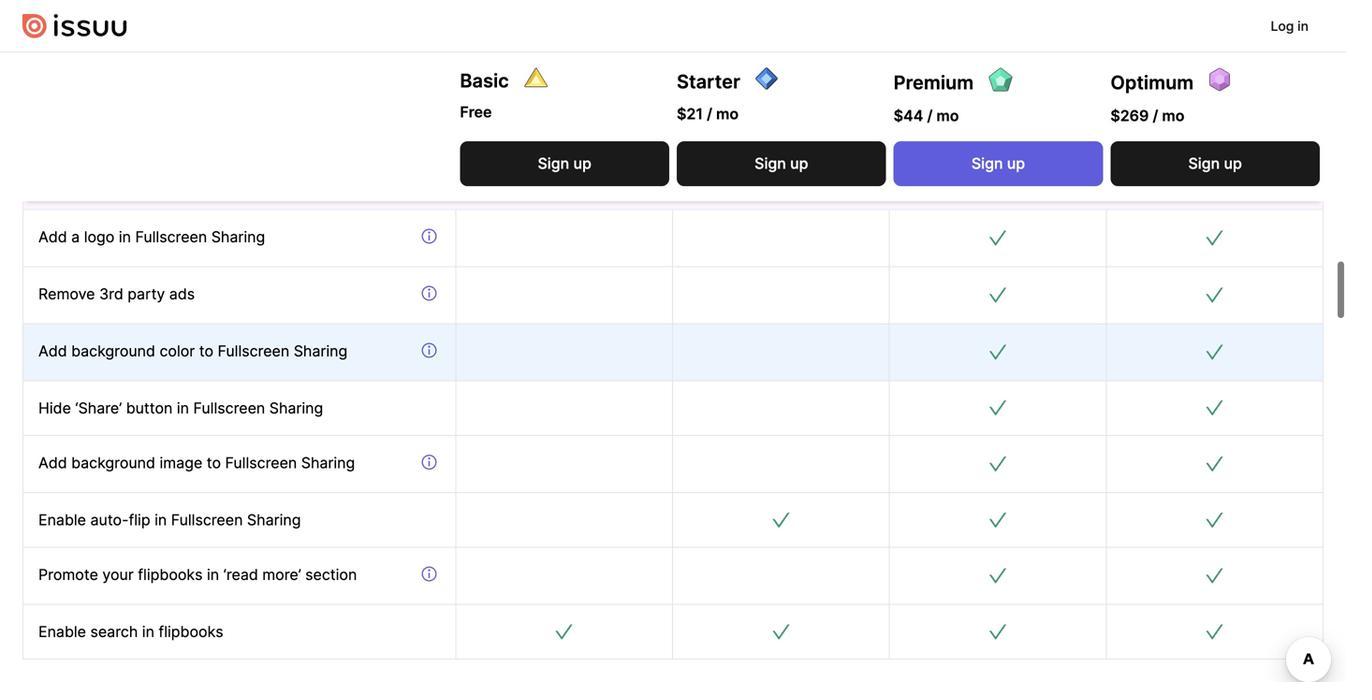 Task type: locate. For each thing, give the bounding box(es) containing it.
in right logo
[[119, 228, 131, 246]]

/ right $44 at the top of page
[[927, 107, 933, 125]]

color
[[160, 342, 195, 360]]

add left "a"
[[38, 228, 67, 246]]

flipbooks down additional
[[38, 27, 103, 45]]

$44 / mo
[[894, 107, 959, 125]]

log in
[[1271, 18, 1309, 34]]

0 horizontal spatial sign up
[[538, 155, 592, 173]]

sharing for hide 'share' button in fullscreen sharing
[[269, 399, 323, 418]]

'read
[[223, 566, 258, 584]]

promote left additional
[[38, 3, 98, 21]]

mo
[[716, 105, 739, 123], [937, 107, 959, 125], [1162, 107, 1185, 125]]

background down 3rd
[[71, 342, 155, 360]]

0 vertical spatial add
[[38, 228, 67, 246]]

add for add background image to fullscreen sharing
[[38, 454, 67, 472]]

up for starter
[[790, 155, 809, 173]]

add down the hide
[[38, 454, 67, 472]]

in right flip
[[155, 511, 167, 529]]

4 sign up link from the left
[[1111, 142, 1320, 187]]

sharing for add background color to fullscreen sharing
[[294, 342, 348, 360]]

logo
[[84, 228, 115, 246]]

3 add from the top
[[38, 454, 67, 472]]

flipbooks down promote your flipbooks in 'read more' section
[[159, 623, 223, 641]]

issuu image
[[22, 14, 127, 38]]

enable
[[38, 511, 86, 529], [38, 623, 86, 641]]

a
[[71, 228, 80, 246]]

flipbooks inside promote additional content within embedded flipbooks
[[38, 27, 103, 45]]

party
[[128, 285, 165, 303]]

sharing for add a logo in fullscreen sharing
[[211, 228, 265, 246]]

add
[[38, 228, 67, 246], [38, 342, 67, 360], [38, 454, 67, 472]]

2 sign up from the left
[[755, 155, 809, 173]]

fullscreen for color
[[218, 342, 290, 360]]

log in link
[[1256, 7, 1324, 45]]

sign for premium
[[972, 155, 1003, 173]]

1 vertical spatial add
[[38, 342, 67, 360]]

in left 'read
[[207, 566, 219, 584]]

1 sign up from the left
[[538, 155, 592, 173]]

4 sign from the left
[[1189, 155, 1220, 173]]

up
[[573, 155, 592, 173], [790, 155, 809, 173], [1007, 155, 1025, 173], [1224, 155, 1242, 173]]

enable auto-flip in fullscreen sharing
[[38, 511, 301, 529]]

2 horizontal spatial mo
[[1162, 107, 1185, 125]]

/ right $269
[[1153, 107, 1159, 125]]

to right image
[[207, 454, 221, 472]]

optimum
[[1111, 71, 1194, 94]]

up for basic
[[573, 155, 592, 173]]

sign for basic
[[538, 155, 570, 173]]

enable search in flipbooks
[[38, 623, 223, 641]]

fullscreen up add background image to fullscreen sharing
[[193, 399, 265, 418]]

sign
[[538, 155, 570, 173], [755, 155, 786, 173], [972, 155, 1003, 173], [1189, 155, 1220, 173]]

flipbooks right your on the bottom of page
[[138, 566, 203, 584]]

3 sign up from the left
[[972, 155, 1025, 173]]

2 horizontal spatial sign up
[[972, 155, 1025, 173]]

1 sign up link from the left
[[460, 142, 670, 187]]

1 enable from the top
[[38, 511, 86, 529]]

within
[[235, 3, 277, 21]]

fullscreen up the ads
[[135, 228, 207, 246]]

starter
[[677, 70, 741, 93]]

2 background from the top
[[71, 454, 155, 472]]

fullscreen right color
[[218, 342, 290, 360]]

search
[[90, 623, 138, 641]]

promote your flipbooks in 'read more' section
[[38, 566, 357, 584]]

in for promote your flipbooks in 'read more' section
[[207, 566, 219, 584]]

background down "'share'"
[[71, 454, 155, 472]]

your
[[102, 566, 134, 584]]

in right button
[[177, 399, 189, 418]]

1 vertical spatial enable
[[38, 623, 86, 641]]

sign up for basic
[[538, 155, 592, 173]]

0 vertical spatial enable
[[38, 511, 86, 529]]

$269 / mo sign up
[[1111, 107, 1242, 173]]

3 sign from the left
[[972, 155, 1003, 173]]

'share'
[[75, 399, 122, 418]]

promote for promote your flipbooks in 'read more' section
[[38, 566, 98, 584]]

1 horizontal spatial mo
[[937, 107, 959, 125]]

add up the hide
[[38, 342, 67, 360]]

0 vertical spatial to
[[199, 342, 214, 360]]

image
[[160, 454, 203, 472]]

sign up for premium
[[972, 155, 1025, 173]]

add for add a logo in fullscreen sharing
[[38, 228, 67, 246]]

fullscreen
[[135, 228, 207, 246], [218, 342, 290, 360], [193, 399, 265, 418], [225, 454, 297, 472], [171, 511, 243, 529]]

mo down optimum
[[1162, 107, 1185, 125]]

sign inside $269 / mo sign up
[[1189, 155, 1220, 173]]

2 up from the left
[[790, 155, 809, 173]]

mo inside $269 / mo sign up
[[1162, 107, 1185, 125]]

2 horizontal spatial /
[[1153, 107, 1159, 125]]

2 promote from the top
[[38, 566, 98, 584]]

sharing for enable auto-flip in fullscreen sharing
[[247, 511, 301, 529]]

fullscreen right image
[[225, 454, 297, 472]]

3 sign up link from the left
[[894, 142, 1103, 187]]

fullscreen up promote your flipbooks in 'read more' section
[[171, 511, 243, 529]]

promote additional content within embedded flipbooks
[[38, 3, 358, 45]]

add a logo in fullscreen sharing
[[38, 228, 265, 246]]

mo down premium
[[937, 107, 959, 125]]

2 sign up link from the left
[[677, 142, 886, 187]]

background for color
[[71, 342, 155, 360]]

/
[[707, 105, 713, 123], [927, 107, 933, 125], [1153, 107, 1159, 125]]

to
[[199, 342, 214, 360], [207, 454, 221, 472]]

/ for starter
[[707, 105, 713, 123]]

3 up from the left
[[1007, 155, 1025, 173]]

1 vertical spatial promote
[[38, 566, 98, 584]]

sign up link for starter
[[677, 142, 886, 187]]

2 sign from the left
[[755, 155, 786, 173]]

enable left 'auto-' on the left
[[38, 511, 86, 529]]

enable left search
[[38, 623, 86, 641]]

flip
[[129, 511, 150, 529]]

0 vertical spatial promote
[[38, 3, 98, 21]]

/ right $21
[[707, 105, 713, 123]]

1 vertical spatial to
[[207, 454, 221, 472]]

mo down starter
[[716, 105, 739, 123]]

to right color
[[199, 342, 214, 360]]

1 background from the top
[[71, 342, 155, 360]]

0 horizontal spatial mo
[[716, 105, 739, 123]]

in
[[1298, 18, 1309, 34], [119, 228, 131, 246], [177, 399, 189, 418], [155, 511, 167, 529], [207, 566, 219, 584], [142, 623, 154, 641]]

to for image
[[207, 454, 221, 472]]

0 vertical spatial flipbooks
[[38, 27, 103, 45]]

0 vertical spatial background
[[71, 342, 155, 360]]

1 up from the left
[[573, 155, 592, 173]]

free
[[460, 103, 492, 121]]

2 enable from the top
[[38, 623, 86, 641]]

basic
[[460, 69, 509, 92]]

1 horizontal spatial /
[[927, 107, 933, 125]]

1 sign from the left
[[538, 155, 570, 173]]

1 promote from the top
[[38, 3, 98, 21]]

2 vertical spatial add
[[38, 454, 67, 472]]

1 add from the top
[[38, 228, 67, 246]]

background
[[71, 342, 155, 360], [71, 454, 155, 472]]

2 add from the top
[[38, 342, 67, 360]]

promote
[[38, 3, 98, 21], [38, 566, 98, 584]]

1 vertical spatial flipbooks
[[138, 566, 203, 584]]

sign up link
[[460, 142, 670, 187], [677, 142, 886, 187], [894, 142, 1103, 187], [1111, 142, 1320, 187]]

1 horizontal spatial sign up
[[755, 155, 809, 173]]

ads
[[169, 285, 195, 303]]

1 vertical spatial background
[[71, 454, 155, 472]]

/ for premium
[[927, 107, 933, 125]]

sharing
[[211, 228, 265, 246], [294, 342, 348, 360], [269, 399, 323, 418], [301, 454, 355, 472], [247, 511, 301, 529]]

promote inside promote additional content within embedded flipbooks
[[38, 3, 98, 21]]

4 up from the left
[[1224, 155, 1242, 173]]

sign up
[[538, 155, 592, 173], [755, 155, 809, 173], [972, 155, 1025, 173]]

promote left your on the bottom of page
[[38, 566, 98, 584]]

flipbooks
[[38, 27, 103, 45], [138, 566, 203, 584], [159, 623, 223, 641]]

sign up link for basic
[[460, 142, 670, 187]]

0 horizontal spatial /
[[707, 105, 713, 123]]

sign up link for optimum
[[1111, 142, 1320, 187]]



Task type: vqa. For each thing, say whether or not it's contained in the screenshot.
2nd Sign up from right
yes



Task type: describe. For each thing, give the bounding box(es) containing it.
hide
[[38, 399, 71, 418]]

/ inside $269 / mo sign up
[[1153, 107, 1159, 125]]

enable for enable search in flipbooks
[[38, 623, 86, 641]]

fullscreen for flip
[[171, 511, 243, 529]]

sign for starter
[[755, 155, 786, 173]]

in right log
[[1298, 18, 1309, 34]]

sign up for starter
[[755, 155, 809, 173]]

mo for starter
[[716, 105, 739, 123]]

section
[[305, 566, 357, 584]]

add for add background color to fullscreen sharing
[[38, 342, 67, 360]]

fullscreen for image
[[225, 454, 297, 472]]

$21 / mo
[[677, 105, 739, 123]]

in for hide 'share' button in fullscreen sharing
[[177, 399, 189, 418]]

more'
[[262, 566, 301, 584]]

up for premium
[[1007, 155, 1025, 173]]

button
[[126, 399, 173, 418]]

in for enable auto-flip in fullscreen sharing
[[155, 511, 167, 529]]

sharing for add background image to fullscreen sharing
[[301, 454, 355, 472]]

add background color to fullscreen sharing
[[38, 342, 348, 360]]

auto-
[[90, 511, 129, 529]]

$21
[[677, 105, 703, 123]]

$44
[[894, 107, 924, 125]]

promote for promote additional content within embedded flipbooks
[[38, 3, 98, 21]]

in for add a logo in fullscreen sharing
[[119, 228, 131, 246]]

embedded
[[281, 3, 358, 21]]

up inside $269 / mo sign up
[[1224, 155, 1242, 173]]

log
[[1271, 18, 1294, 34]]

2 vertical spatial flipbooks
[[159, 623, 223, 641]]

additional
[[102, 3, 172, 21]]

premium
[[894, 71, 974, 94]]

background for image
[[71, 454, 155, 472]]

to for color
[[199, 342, 214, 360]]

fullscreen for button
[[193, 399, 265, 418]]

hide 'share' button in fullscreen sharing
[[38, 399, 323, 418]]

remove 3rd party ads
[[38, 285, 195, 303]]

mo for premium
[[937, 107, 959, 125]]

fullscreen for logo
[[135, 228, 207, 246]]

in right search
[[142, 623, 154, 641]]

content
[[176, 3, 230, 21]]

add background image to fullscreen sharing
[[38, 454, 355, 472]]

3rd
[[99, 285, 123, 303]]

enable for enable auto-flip in fullscreen sharing
[[38, 511, 86, 529]]

$269
[[1111, 107, 1149, 125]]

sign up link for premium
[[894, 142, 1103, 187]]

remove
[[38, 285, 95, 303]]



